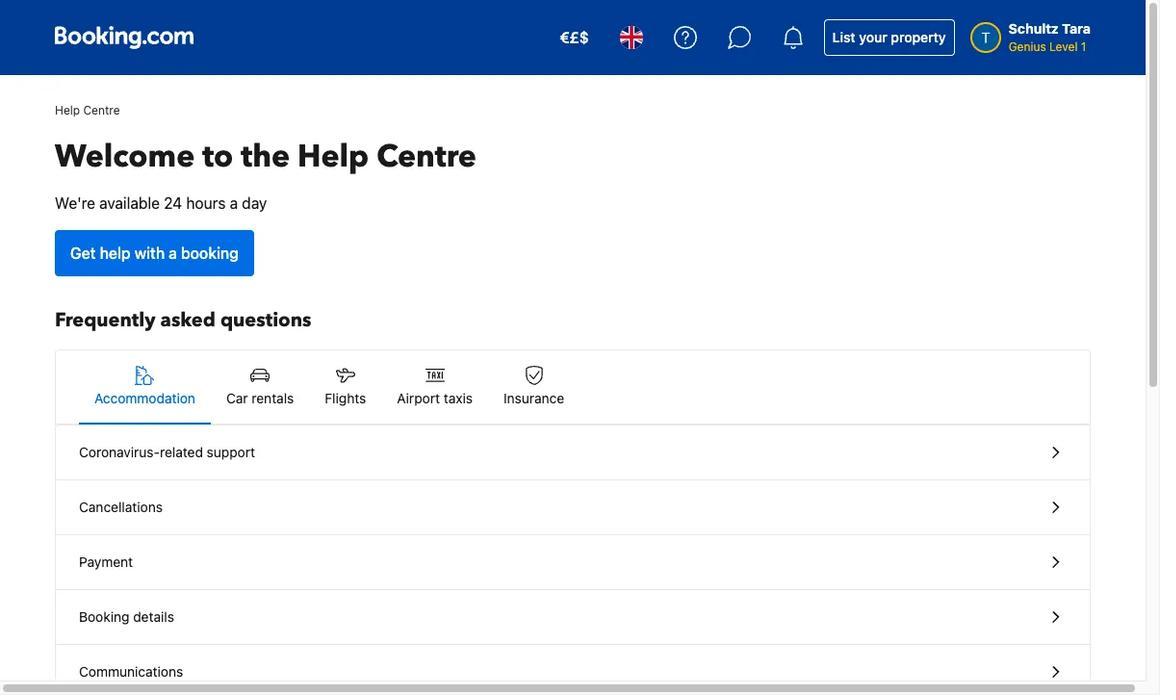 Task type: locate. For each thing, give the bounding box(es) containing it.
booking details button
[[56, 590, 1090, 645]]

1 vertical spatial help
[[298, 136, 369, 178]]

cancellations
[[79, 499, 163, 515]]

related
[[160, 444, 203, 460]]

centre
[[83, 103, 120, 117], [377, 136, 477, 178]]

a
[[230, 195, 238, 212], [169, 245, 177, 262]]

tab list
[[56, 351, 1090, 426]]

we're available 24 hours a day
[[55, 195, 267, 212]]

cancellations button
[[56, 481, 1090, 535]]

0 horizontal spatial centre
[[83, 103, 120, 117]]

rentals
[[252, 390, 294, 406]]

0 horizontal spatial a
[[169, 245, 177, 262]]

airport taxis
[[397, 390, 473, 406]]

schultz tara genius level 1
[[1009, 20, 1091, 54]]

booking
[[181, 245, 239, 262]]

flights
[[325, 390, 366, 406]]

insurance
[[504, 390, 564, 406]]

car rentals button
[[211, 351, 309, 424]]

tara
[[1062, 20, 1091, 37]]

a left day
[[230, 195, 238, 212]]

airport
[[397, 390, 440, 406]]

list
[[833, 29, 856, 45]]

level
[[1050, 39, 1078, 54]]

insurance button
[[488, 351, 580, 424]]

1 vertical spatial a
[[169, 245, 177, 262]]

a right with
[[169, 245, 177, 262]]

0 vertical spatial help
[[55, 103, 80, 117]]

accommodation button
[[79, 351, 211, 424]]

list your property link
[[824, 19, 955, 56]]

car rentals
[[226, 390, 294, 406]]

help
[[55, 103, 80, 117], [298, 136, 369, 178]]

help up welcome
[[55, 103, 80, 117]]

the
[[241, 136, 290, 178]]

help right the at top
[[298, 136, 369, 178]]

1 horizontal spatial centre
[[377, 136, 477, 178]]

communications button
[[56, 645, 1090, 695]]

property
[[891, 29, 946, 45]]

0 vertical spatial a
[[230, 195, 238, 212]]

payment button
[[56, 535, 1090, 590]]

frequently
[[55, 307, 156, 333]]

1 horizontal spatial help
[[298, 136, 369, 178]]

details
[[133, 609, 174, 625]]

taxis
[[444, 390, 473, 406]]

a inside button
[[169, 245, 177, 262]]

€£$
[[560, 29, 589, 46]]

€£$ button
[[548, 14, 601, 61]]

help centre
[[55, 103, 120, 117]]

we're
[[55, 195, 95, 212]]

genius
[[1009, 39, 1047, 54]]

with
[[134, 245, 165, 262]]



Task type: describe. For each thing, give the bounding box(es) containing it.
available
[[99, 195, 160, 212]]

schultz
[[1009, 20, 1059, 37]]

flights button
[[309, 351, 382, 424]]

to
[[202, 136, 233, 178]]

coronavirus-related support button
[[56, 426, 1090, 481]]

booking.com online hotel reservations image
[[55, 26, 194, 49]]

asked
[[160, 307, 216, 333]]

coronavirus-related support
[[79, 444, 255, 460]]

help
[[100, 245, 131, 262]]

welcome to the help centre
[[55, 136, 477, 178]]

1 vertical spatial centre
[[377, 136, 477, 178]]

communications
[[79, 664, 183, 680]]

welcome
[[55, 136, 195, 178]]

car
[[226, 390, 248, 406]]

booking
[[79, 609, 129, 625]]

24
[[164, 195, 182, 212]]

1
[[1081, 39, 1087, 54]]

frequently asked questions
[[55, 307, 312, 333]]

0 horizontal spatial help
[[55, 103, 80, 117]]

coronavirus-
[[79, 444, 160, 460]]

booking details
[[79, 609, 174, 625]]

1 horizontal spatial a
[[230, 195, 238, 212]]

tab list containing accommodation
[[56, 351, 1090, 426]]

0 vertical spatial centre
[[83, 103, 120, 117]]

hours
[[186, 195, 226, 212]]

questions
[[220, 307, 312, 333]]

your
[[859, 29, 888, 45]]

payment
[[79, 554, 133, 570]]

airport taxis button
[[382, 351, 488, 424]]

list your property
[[833, 29, 946, 45]]

day
[[242, 195, 267, 212]]

support
[[207, 444, 255, 460]]

get
[[70, 245, 96, 262]]

get help with a booking button
[[55, 230, 254, 276]]

get help with a booking
[[70, 245, 239, 262]]

accommodation
[[94, 390, 195, 406]]



Task type: vqa. For each thing, say whether or not it's contained in the screenshot.
2 inside You selected 1 room for  2 adults
no



